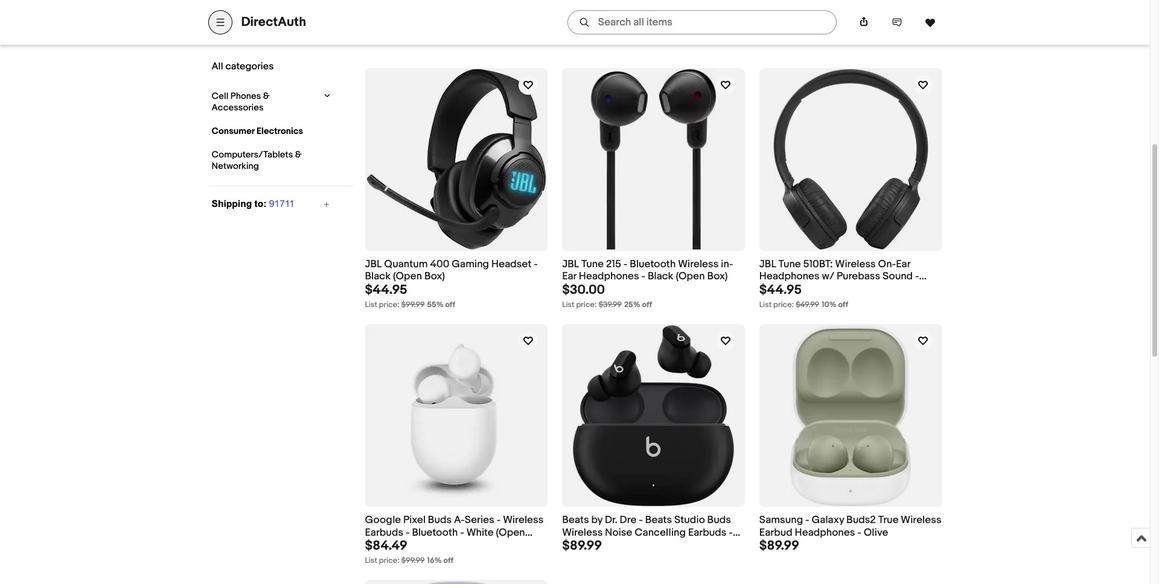 Task type: locate. For each thing, give the bounding box(es) containing it.
headphones down 215
[[579, 271, 639, 283]]

1 tune from the left
[[582, 258, 604, 270]]

$44.95
[[365, 283, 408, 298], [760, 283, 802, 298]]

jbl for jbl tune 215 - bluetooth wireless in- ear headphones - black (open box)
[[562, 258, 579, 270]]

olive
[[864, 527, 889, 539]]

wireless down by
[[562, 527, 603, 539]]

1 beats from the left
[[562, 515, 589, 527]]

earbuds down "google"
[[365, 527, 404, 539]]

by
[[592, 515, 603, 527]]

2 $89.99 from the left
[[760, 539, 800, 555]]

beats by dr. dre - beats studio buds wireless noise cancelling earbuds - black : quick view image
[[573, 325, 734, 506]]

list inside the $84.49 list price: $99.99 16% off
[[365, 557, 377, 566]]

price: down quantum
[[379, 300, 400, 310]]

tune inside jbl tune 215 - bluetooth wireless in- ear headphones - black (open box)
[[582, 258, 604, 270]]

$89.99 down samsung
[[760, 539, 800, 555]]

ear
[[896, 258, 911, 270], [562, 271, 577, 283]]

1 earbuds from the left
[[365, 527, 404, 539]]

1 jbl from the left
[[365, 258, 382, 270]]

1 horizontal spatial beats
[[646, 515, 672, 527]]

tune up (oem)
[[779, 258, 801, 270]]

off right 55%
[[445, 300, 455, 310]]

box) down the in-
[[708, 271, 728, 283]]

black
[[365, 271, 391, 283], [648, 271, 674, 283], [760, 283, 785, 295], [562, 540, 588, 552]]

1 horizontal spatial (open
[[496, 527, 525, 539]]

$99.99 for $84.49
[[402, 557, 425, 566]]

0 horizontal spatial buds
[[428, 515, 452, 527]]

price: for google pixel buds a-series - wireless earbuds - bluetooth - white (open box)
[[379, 557, 400, 566]]

jbl up the $30.00
[[562, 258, 579, 270]]

list for jbl tune 510bt: wireless on-ear headphones w/ purebass sound - black (oem)
[[760, 300, 772, 310]]

price: down $84.49
[[379, 557, 400, 566]]

55%
[[427, 300, 444, 310]]

galaxy
[[812, 515, 845, 527]]

0 vertical spatial $99.99
[[402, 300, 425, 310]]

bluetooth inside google pixel buds a-series - wireless earbuds - bluetooth - white (open box)
[[412, 527, 458, 539]]

$89.99 down by
[[562, 539, 602, 555]]

1 vertical spatial $99.99
[[402, 557, 425, 566]]

&
[[263, 91, 270, 102], [295, 149, 302, 161]]

$99.99 left 16%
[[402, 557, 425, 566]]

2 tune from the left
[[779, 258, 801, 270]]

off right 16%
[[444, 557, 454, 566]]

black inside jbl tune 215 - bluetooth wireless in- ear headphones - black (open box)
[[648, 271, 674, 283]]

headphones
[[579, 271, 639, 283], [760, 271, 820, 283], [795, 527, 856, 539]]

1 buds from the left
[[428, 515, 452, 527]]

$99.99 inside the $84.49 list price: $99.99 16% off
[[402, 557, 425, 566]]

list inside $44.95 list price: $49.99 10% off
[[760, 300, 772, 310]]

buds inside beats by dr. dre - beats studio buds wireless noise cancelling earbuds - black
[[708, 515, 731, 527]]

jbl
[[365, 258, 382, 270], [562, 258, 579, 270], [760, 258, 777, 270]]

1 horizontal spatial earbuds
[[689, 527, 727, 539]]

beats left by
[[562, 515, 589, 527]]

earbuds down studio
[[689, 527, 727, 539]]

wireless inside jbl tune 215 - bluetooth wireless in- ear headphones - black (open box)
[[678, 258, 719, 270]]

computers/tablets
[[212, 149, 293, 161]]

box) down 400
[[425, 271, 445, 283]]

price: inside $44.95 list price: $99.99 55% off
[[379, 300, 400, 310]]

$89.99 for samsung - galaxy buds2 true wireless earbud headphones - olive
[[760, 539, 800, 555]]

price: inside $44.95 list price: $49.99 10% off
[[774, 300, 794, 310]]

wireless left the in-
[[678, 258, 719, 270]]

400
[[430, 258, 450, 270]]

1 horizontal spatial buds
[[708, 515, 731, 527]]

google pixel buds a-series - wireless earbuds - bluetooth - white (open box) button
[[365, 515, 548, 552]]

buds2
[[847, 515, 876, 527]]

consumer
[[212, 126, 255, 137]]

box) down "google"
[[365, 540, 386, 552]]

bluetooth right 215
[[630, 258, 676, 270]]

jbl quantum 400 gaming headset - black (open box) : quick view image
[[367, 69, 547, 250]]

jbl tune 510bt: wireless on-ear headphones w/ purebass sound - black (oem) button
[[760, 258, 943, 295]]

(oem)
[[788, 283, 816, 295]]

1 horizontal spatial ear
[[896, 258, 911, 270]]

$99.99
[[402, 300, 425, 310], [402, 557, 425, 566]]

saved seller directauth image
[[925, 17, 936, 28]]

tune
[[582, 258, 604, 270], [779, 258, 801, 270]]

jbl left quantum
[[365, 258, 382, 270]]

3 jbl from the left
[[760, 258, 777, 270]]

black inside 'jbl tune 510bt: wireless on-ear headphones w/ purebass sound - black (oem)'
[[760, 283, 785, 295]]

black inside beats by dr. dre - beats studio buds wireless noise cancelling earbuds - black
[[562, 540, 588, 552]]

off inside $44.95 list price: $99.99 55% off
[[445, 300, 455, 310]]

buds left a-
[[428, 515, 452, 527]]

0 horizontal spatial &
[[263, 91, 270, 102]]

price: inside the $84.49 list price: $99.99 16% off
[[379, 557, 400, 566]]

2 $99.99 from the top
[[402, 557, 425, 566]]

jbl inside jbl tune 215 - bluetooth wireless in- ear headphones - black (open box)
[[562, 258, 579, 270]]

0 vertical spatial &
[[263, 91, 270, 102]]

off right 25%
[[642, 300, 652, 310]]

beats
[[562, 515, 589, 527], [646, 515, 672, 527]]

1 $99.99 from the top
[[402, 300, 425, 310]]

0 horizontal spatial $44.95
[[365, 283, 408, 298]]

samsung
[[760, 515, 804, 527]]

wireless right "true"
[[901, 515, 942, 527]]

price: for jbl quantum 400 gaming headset - black (open box)
[[379, 300, 400, 310]]

& inside computers/tablets & networking
[[295, 149, 302, 161]]

price: down the $30.00
[[576, 300, 597, 310]]

samsung - galaxy buds2 true wireless earbud headphones - olive button
[[760, 515, 943, 540]]

$99.99 for $44.95
[[402, 300, 425, 310]]

1 horizontal spatial box)
[[425, 271, 445, 283]]

buds right studio
[[708, 515, 731, 527]]

$99.99 left 55%
[[402, 300, 425, 310]]

$44.95 down quantum
[[365, 283, 408, 298]]

off inside the $84.49 list price: $99.99 16% off
[[444, 557, 454, 566]]

-
[[534, 258, 538, 270], [624, 258, 628, 270], [642, 271, 646, 283], [916, 271, 920, 283], [497, 515, 501, 527], [639, 515, 643, 527], [806, 515, 810, 527], [406, 527, 410, 539], [460, 527, 464, 539], [729, 527, 733, 539], [858, 527, 862, 539]]

w/
[[822, 271, 835, 283]]

(open inside jbl quantum 400 gaming headset - black (open box)
[[393, 271, 422, 283]]

2 earbuds from the left
[[689, 527, 727, 539]]

0 vertical spatial bluetooth
[[630, 258, 676, 270]]

jbl inside jbl quantum 400 gaming headset - black (open box)
[[365, 258, 382, 270]]

dr.
[[605, 515, 618, 527]]

jbl for jbl tune 510bt: wireless on-ear headphones w/ purebass sound - black (oem)
[[760, 258, 777, 270]]

0 horizontal spatial jbl
[[365, 258, 382, 270]]

$44.95 up $49.99
[[760, 283, 802, 298]]

- inside 'jbl tune 510bt: wireless on-ear headphones w/ purebass sound - black (oem)'
[[916, 271, 920, 283]]

samsung galaxy buds live wireless earbuds black (open box) : quick view image
[[400, 582, 513, 585]]

price: inside $30.00 list price: $39.99 25% off
[[576, 300, 597, 310]]

0 horizontal spatial ear
[[562, 271, 577, 283]]

1 horizontal spatial &
[[295, 149, 302, 161]]

2 horizontal spatial box)
[[708, 271, 728, 283]]

a-
[[454, 515, 465, 527]]

tune left 215
[[582, 258, 604, 270]]

2 buds from the left
[[708, 515, 731, 527]]

wireless inside 'jbl tune 510bt: wireless on-ear headphones w/ purebass sound - black (oem)'
[[836, 258, 876, 270]]

ear inside 'jbl tune 510bt: wireless on-ear headphones w/ purebass sound - black (oem)'
[[896, 258, 911, 270]]

1 vertical spatial ear
[[562, 271, 577, 283]]

price: down (oem)
[[774, 300, 794, 310]]

0 horizontal spatial earbuds
[[365, 527, 404, 539]]

2 horizontal spatial jbl
[[760, 258, 777, 270]]

0 horizontal spatial tune
[[582, 258, 604, 270]]

1 horizontal spatial tune
[[779, 258, 801, 270]]

off inside $30.00 list price: $39.99 25% off
[[642, 300, 652, 310]]

jbl quantum 400 gaming headset - black (open box) button
[[365, 258, 548, 283]]

(open
[[393, 271, 422, 283], [676, 271, 705, 283], [496, 527, 525, 539]]

$99.99 inside $44.95 list price: $99.99 55% off
[[402, 300, 425, 310]]

bluetooth down the pixel
[[412, 527, 458, 539]]

earbuds
[[365, 527, 404, 539], [689, 527, 727, 539]]

& down electronics
[[295, 149, 302, 161]]

studio
[[675, 515, 705, 527]]

(open inside google pixel buds a-series - wireless earbuds - bluetooth - white (open box)
[[496, 527, 525, 539]]

1 horizontal spatial bluetooth
[[630, 258, 676, 270]]

wireless
[[678, 258, 719, 270], [836, 258, 876, 270], [503, 515, 544, 527], [901, 515, 942, 527], [562, 527, 603, 539]]

Search all items field
[[568, 10, 837, 34]]

$44.95 inside $44.95 list price: $49.99 10% off
[[760, 283, 802, 298]]

jbl inside 'jbl tune 510bt: wireless on-ear headphones w/ purebass sound - black (oem)'
[[760, 258, 777, 270]]

directauth
[[241, 14, 306, 30]]

off right 10%
[[839, 300, 849, 310]]

1 vertical spatial &
[[295, 149, 302, 161]]

$44.95 inside $44.95 list price: $99.99 55% off
[[365, 283, 408, 298]]

networking
[[212, 161, 259, 172]]

wireless inside samsung - galaxy buds2 true wireless earbud headphones - olive
[[901, 515, 942, 527]]

1 horizontal spatial $44.95
[[760, 283, 802, 298]]

headphones up (oem)
[[760, 271, 820, 283]]

0 vertical spatial ear
[[896, 258, 911, 270]]

$89.99 for beats by dr. dre - beats studio buds wireless noise cancelling earbuds - black
[[562, 539, 602, 555]]

list inside $44.95 list price: $99.99 55% off
[[365, 300, 377, 310]]

0 horizontal spatial beats
[[562, 515, 589, 527]]

1 $89.99 from the left
[[562, 539, 602, 555]]

$44.95 for headphones
[[760, 283, 802, 298]]

box)
[[425, 271, 445, 283], [708, 271, 728, 283], [365, 540, 386, 552]]

in-
[[721, 258, 734, 270]]

0 horizontal spatial (open
[[393, 271, 422, 283]]

buds
[[428, 515, 452, 527], [708, 515, 731, 527]]

headphones down 'galaxy' on the right of page
[[795, 527, 856, 539]]

0 horizontal spatial box)
[[365, 540, 386, 552]]

list
[[365, 300, 377, 310], [562, 300, 575, 310], [760, 300, 772, 310], [365, 557, 377, 566]]

list inside $30.00 list price: $39.99 25% off
[[562, 300, 575, 310]]

$89.99
[[562, 539, 602, 555], [760, 539, 800, 555]]

0 horizontal spatial bluetooth
[[412, 527, 458, 539]]

$44.95 list price: $49.99 10% off
[[760, 283, 849, 310]]

cell phones & accessories
[[212, 91, 270, 114]]

list for jbl tune 215 - bluetooth wireless in- ear headphones - black (open box)
[[562, 300, 575, 310]]

2 $44.95 from the left
[[760, 283, 802, 298]]

wireless up purebass
[[836, 258, 876, 270]]

box) inside google pixel buds a-series - wireless earbuds - bluetooth - white (open box)
[[365, 540, 386, 552]]

earbuds inside google pixel buds a-series - wireless earbuds - bluetooth - white (open box)
[[365, 527, 404, 539]]

off
[[445, 300, 455, 310], [642, 300, 652, 310], [839, 300, 849, 310], [444, 557, 454, 566]]

all categories
[[212, 60, 274, 72]]

jbl right the in-
[[760, 258, 777, 270]]

off inside $44.95 list price: $49.99 10% off
[[839, 300, 849, 310]]

2 jbl from the left
[[562, 258, 579, 270]]

wireless inside google pixel buds a-series - wireless earbuds - bluetooth - white (open box)
[[503, 515, 544, 527]]

1 $44.95 from the left
[[365, 283, 408, 298]]

all
[[212, 60, 223, 72]]

$44.95 for black
[[365, 283, 408, 298]]

0 horizontal spatial $89.99
[[562, 539, 602, 555]]

1 vertical spatial bluetooth
[[412, 527, 458, 539]]

bluetooth
[[630, 258, 676, 270], [412, 527, 458, 539]]

1 horizontal spatial jbl
[[562, 258, 579, 270]]

price:
[[379, 300, 400, 310], [576, 300, 597, 310], [774, 300, 794, 310], [379, 557, 400, 566]]

wireless right series
[[503, 515, 544, 527]]

google
[[365, 515, 401, 527]]

tune inside 'jbl tune 510bt: wireless on-ear headphones w/ purebass sound - black (oem)'
[[779, 258, 801, 270]]

215
[[606, 258, 622, 270]]

2 horizontal spatial (open
[[676, 271, 705, 283]]

beats up the cancelling
[[646, 515, 672, 527]]

jbl tune 510bt: wireless on-ear headphones w/ purebass sound - black (oem) : quick view image
[[774, 69, 929, 250]]

& right the phones
[[263, 91, 270, 102]]

jbl tune 510bt: wireless on-ear headphones w/ purebass sound - black (oem)
[[760, 258, 920, 295]]

1 horizontal spatial $89.99
[[760, 539, 800, 555]]

shipping
[[212, 199, 252, 209]]

true
[[879, 515, 899, 527]]



Task type: vqa. For each thing, say whether or not it's contained in the screenshot.
Barbie Signature Stevie Nicks "link"
no



Task type: describe. For each thing, give the bounding box(es) containing it.
off for headphones
[[642, 300, 652, 310]]

& inside the cell phones & accessories
[[263, 91, 270, 102]]

beats by dr. dre - beats studio buds wireless noise cancelling earbuds - black button
[[562, 515, 745, 552]]

phones
[[231, 91, 261, 102]]

all categories link
[[209, 57, 331, 76]]

(open inside jbl tune 215 - bluetooth wireless in- ear headphones - black (open box)
[[676, 271, 705, 283]]

- inside jbl quantum 400 gaming headset - black (open box)
[[534, 258, 538, 270]]

series
[[465, 515, 495, 527]]

tune for $30.00
[[582, 258, 604, 270]]

off for box)
[[445, 300, 455, 310]]

electronics
[[257, 126, 303, 137]]

pixel
[[404, 515, 426, 527]]

cancelling
[[635, 527, 686, 539]]

510bt:
[[804, 258, 833, 270]]

off for purebass
[[839, 300, 849, 310]]

headset
[[492, 258, 532, 270]]

earbud
[[760, 527, 793, 539]]

jbl for jbl quantum 400 gaming headset - black (open box)
[[365, 258, 382, 270]]

$30.00 list price: $39.99 25% off
[[562, 283, 652, 310]]

wireless inside beats by dr. dre - beats studio buds wireless noise cancelling earbuds - black
[[562, 527, 603, 539]]

beats by dr. dre - beats studio buds wireless noise cancelling earbuds - black
[[562, 515, 733, 552]]

computers/tablets & networking link
[[209, 146, 326, 175]]

gaming
[[452, 258, 489, 270]]

samsung - galaxy buds2 true wireless earbud headphones - olive
[[760, 515, 942, 539]]

sound
[[883, 271, 913, 283]]

dre
[[620, 515, 637, 527]]

black inside jbl quantum 400 gaming headset - black (open box)
[[365, 271, 391, 283]]

consumer electronics link
[[209, 123, 326, 140]]

google pixel buds a-series - wireless earbuds - bluetooth - white (open box) : quick view image
[[366, 325, 547, 506]]

quantum
[[384, 258, 428, 270]]

tune for $44.95
[[779, 258, 801, 270]]

cell phones & accessories link
[[209, 88, 319, 117]]

directauth link
[[241, 14, 306, 30]]

earbuds inside beats by dr. dre - beats studio buds wireless noise cancelling earbuds - black
[[689, 527, 727, 539]]

list for google pixel buds a-series - wireless earbuds - bluetooth - white (open box)
[[365, 557, 377, 566]]

to:
[[255, 199, 267, 209]]

shipping to: 91711
[[212, 199, 295, 209]]

purebass
[[837, 271, 881, 283]]

jbl quantum 400 gaming headset - black (open box)
[[365, 258, 538, 283]]

box) inside jbl tune 215 - bluetooth wireless in- ear headphones - black (open box)
[[708, 271, 728, 283]]

$44.95 list price: $99.99 55% off
[[365, 283, 455, 310]]

computers/tablets & networking
[[212, 149, 302, 172]]

25%
[[625, 300, 641, 310]]

price: for jbl tune 215 - bluetooth wireless in- ear headphones - black (open box)
[[576, 300, 597, 310]]

list for jbl quantum 400 gaming headset - black (open box)
[[365, 300, 377, 310]]

off for -
[[444, 557, 454, 566]]

categories
[[226, 60, 274, 72]]

cell
[[212, 91, 229, 102]]

headphones inside samsung - galaxy buds2 true wireless earbud headphones - olive
[[795, 527, 856, 539]]

buds inside google pixel buds a-series - wireless earbuds - bluetooth - white (open box)
[[428, 515, 452, 527]]

samsung - galaxy buds2 true wireless earbud headphones - olive : quick view image
[[791, 325, 912, 506]]

$30.00
[[562, 283, 605, 298]]

91711
[[269, 199, 295, 209]]

white
[[467, 527, 494, 539]]

google pixel buds a-series - wireless earbuds - bluetooth - white (open box)
[[365, 515, 544, 552]]

on-
[[879, 258, 896, 270]]

10%
[[822, 300, 837, 310]]

jbl tune 215 - bluetooth wireless in- ear headphones - black (open box) button
[[562, 258, 745, 283]]

headphones inside jbl tune 215 - bluetooth wireless in- ear headphones - black (open box)
[[579, 271, 639, 283]]

accessories
[[212, 102, 264, 114]]

$39.99
[[599, 300, 622, 310]]

$49.99
[[796, 300, 820, 310]]

box) inside jbl quantum 400 gaming headset - black (open box)
[[425, 271, 445, 283]]

bluetooth inside jbl tune 215 - bluetooth wireless in- ear headphones - black (open box)
[[630, 258, 676, 270]]

noise
[[605, 527, 633, 539]]

price: for jbl tune 510bt: wireless on-ear headphones w/ purebass sound - black (oem)
[[774, 300, 794, 310]]

ear inside jbl tune 215 - bluetooth wireless in- ear headphones - black (open box)
[[562, 271, 577, 283]]

consumer electronics
[[212, 126, 303, 137]]

16%
[[427, 557, 442, 566]]

jbl tune 215 - bluetooth wireless in-ear headphones - black (open box) : quick view image
[[591, 69, 717, 250]]

2 beats from the left
[[646, 515, 672, 527]]

headphones inside 'jbl tune 510bt: wireless on-ear headphones w/ purebass sound - black (oem)'
[[760, 271, 820, 283]]

$84.49 list price: $99.99 16% off
[[365, 539, 454, 566]]

$84.49
[[365, 539, 408, 555]]

jbl tune 215 - bluetooth wireless in- ear headphones - black (open box)
[[562, 258, 734, 283]]



